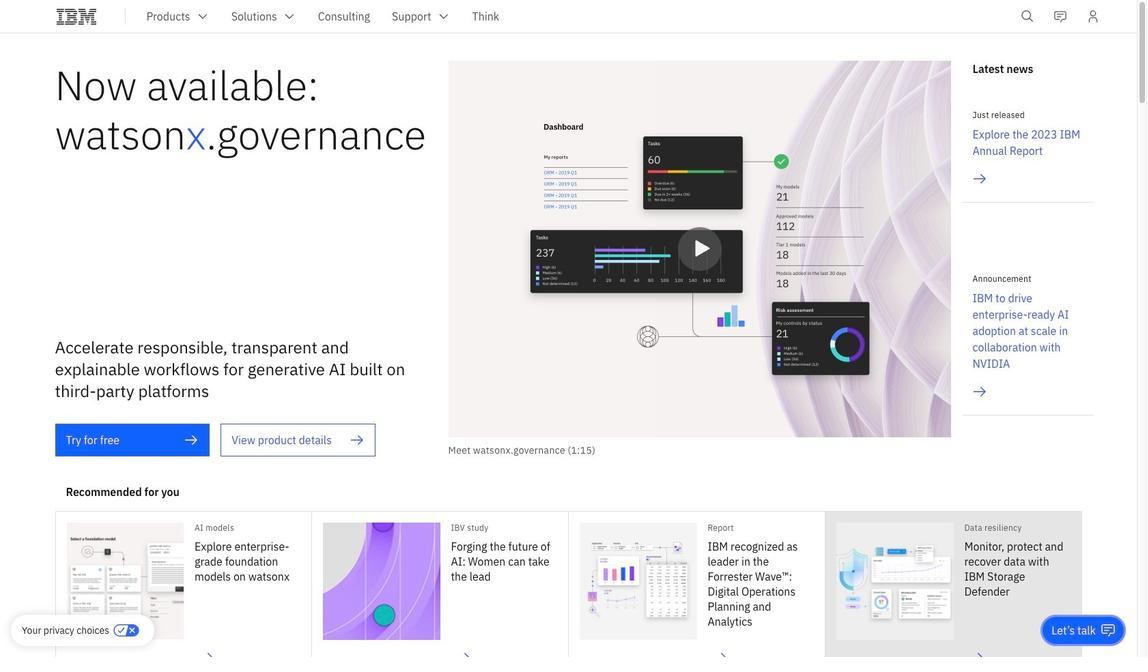 Task type: locate. For each thing, give the bounding box(es) containing it.
your privacy choices element
[[22, 623, 109, 639]]

let's talk element
[[1052, 623, 1096, 639]]



